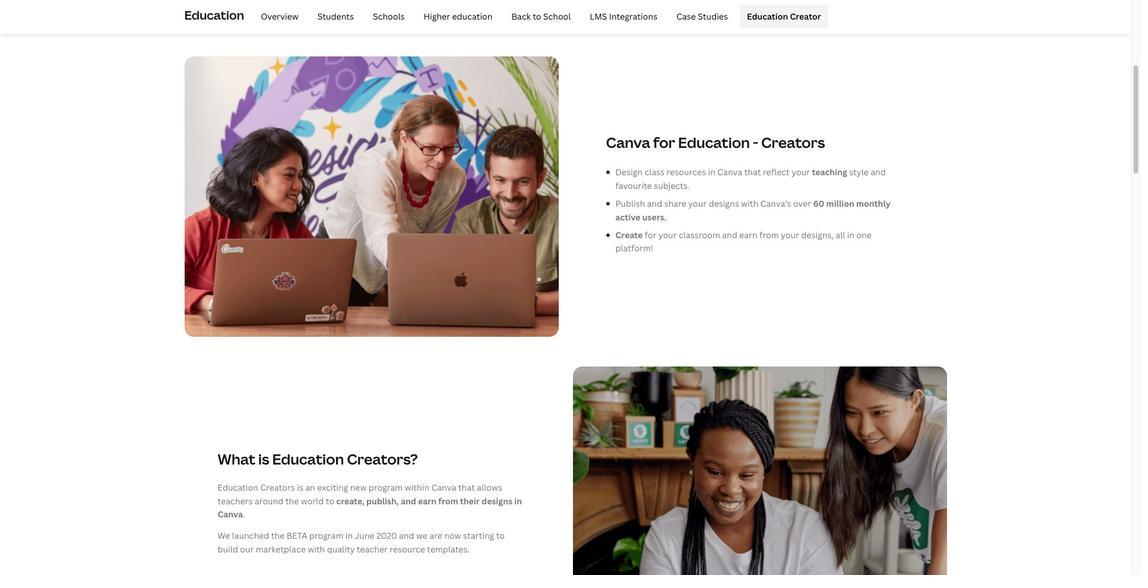 Task type: vqa. For each thing, say whether or not it's contained in the screenshot.
bottommost program
yes



Task type: describe. For each thing, give the bounding box(es) containing it.
style
[[850, 167, 869, 178]]

exciting
[[317, 482, 348, 493]]

now
[[445, 530, 461, 541]]

0 vertical spatial is
[[258, 449, 269, 469]]

world
[[301, 495, 324, 506]]

active
[[616, 211, 641, 223]]

canva down canva for education - creators on the right top
[[718, 167, 743, 178]]

publish and share your designs with canva's over
[[616, 198, 814, 209]]

.
[[243, 508, 245, 520]]

your left designs,
[[781, 229, 800, 241]]

marketplace
[[256, 543, 306, 555]]

case
[[677, 11, 696, 22]]

teacher
[[357, 543, 388, 555]]

that inside education creators is an exciting new program within canva that allows teachers around the world to
[[458, 482, 475, 493]]

classroom
[[679, 229, 720, 241]]

and inside 'style and favourite subjects.'
[[871, 167, 886, 178]]

reflect
[[763, 167, 790, 178]]

education
[[452, 11, 493, 22]]

for your classroom and earn from your designs, all in one platform!
[[616, 229, 872, 254]]

students link
[[311, 5, 361, 29]]

integrations
[[609, 11, 658, 22]]

the inside we launched the beta program in june 2020 and we are now starting to build our marketplace with quality teacher resource templates.
[[271, 530, 285, 541]]

create,
[[336, 495, 365, 506]]

and up "users."
[[647, 198, 663, 209]]

canva inside create, publish, and earn from their designs in canva
[[218, 508, 243, 520]]

to inside education creators is an exciting new program within canva that allows teachers around the world to
[[326, 495, 334, 506]]

0 vertical spatial for
[[653, 133, 676, 152]]

-
[[753, 133, 759, 152]]

and inside we launched the beta program in june 2020 and we are now starting to build our marketplace with quality teacher resource templates.
[[399, 530, 414, 541]]

creators?
[[347, 449, 418, 469]]

education creator
[[747, 11, 821, 22]]

over
[[794, 198, 812, 209]]

canva's
[[761, 198, 792, 209]]

one
[[857, 229, 872, 241]]

2020
[[377, 530, 397, 541]]

education creator link
[[740, 5, 829, 29]]

allows
[[477, 482, 502, 493]]

beta
[[287, 530, 307, 541]]

education creators is an exciting new program within canva that allows teachers around the world to
[[218, 482, 502, 506]]

creator
[[790, 11, 821, 22]]

teachers
[[218, 495, 253, 506]]

their
[[460, 495, 480, 506]]

students
[[318, 11, 354, 22]]

class
[[645, 167, 665, 178]]

education for education creators is an exciting new program within canva that allows teachers around the world to
[[218, 482, 258, 493]]

design class resources in canva that reflect your teaching
[[616, 167, 850, 178]]

menu bar containing overview
[[249, 5, 829, 29]]

back
[[512, 11, 531, 22]]

publish,
[[367, 495, 399, 506]]

share
[[665, 198, 687, 209]]

school
[[544, 11, 571, 22]]

case studies link
[[670, 5, 735, 29]]

with inside we launched the beta program in june 2020 and we are now starting to build our marketplace with quality teacher resource templates.
[[308, 543, 325, 555]]

canva up design
[[606, 133, 651, 152]]

build
[[218, 543, 238, 555]]

and inside create, publish, and earn from their designs in canva
[[401, 495, 416, 506]]

create
[[616, 229, 645, 241]]

in inside create, publish, and earn from their designs in canva
[[515, 495, 522, 506]]

our
[[240, 543, 254, 555]]

within
[[405, 482, 430, 493]]

resources
[[667, 167, 706, 178]]

we launched the beta program in june 2020 and we are now starting to build our marketplace with quality teacher resource templates.
[[218, 530, 505, 555]]

from inside create, publish, and earn from their designs in canva
[[439, 495, 458, 506]]

favourite
[[616, 180, 652, 191]]

an
[[306, 482, 315, 493]]

higher
[[424, 11, 450, 22]]

in inside we launched the beta program in june 2020 and we are now starting to build our marketplace with quality teacher resource templates.
[[346, 530, 353, 541]]

earn inside create, publish, and earn from their designs in canva
[[418, 495, 437, 506]]

from inside for your classroom and earn from your designs, all in one platform!
[[760, 229, 779, 241]]

we
[[218, 530, 230, 541]]

launched
[[232, 530, 269, 541]]

case studies
[[677, 11, 728, 22]]

june
[[355, 530, 375, 541]]

around
[[255, 495, 284, 506]]

schools link
[[366, 5, 412, 29]]

back to school link
[[505, 5, 578, 29]]



Task type: locate. For each thing, give the bounding box(es) containing it.
overview
[[261, 11, 299, 22]]

and
[[871, 167, 886, 178], [647, 198, 663, 209], [723, 229, 738, 241], [401, 495, 416, 506], [399, 530, 414, 541]]

1 vertical spatial from
[[439, 495, 458, 506]]

is inside education creators is an exciting new program within canva that allows teachers around the world to
[[297, 482, 304, 493]]

0 horizontal spatial to
[[326, 495, 334, 506]]

0 vertical spatial with
[[741, 198, 759, 209]]

monthly
[[857, 198, 891, 209]]

1 vertical spatial earn
[[418, 495, 437, 506]]

and down "within"
[[401, 495, 416, 506]]

for up class at the right of page
[[653, 133, 676, 152]]

from
[[760, 229, 779, 241], [439, 495, 458, 506]]

your down "users."
[[659, 229, 677, 241]]

creators up reflect
[[762, 133, 826, 152]]

0 vertical spatial the
[[286, 495, 299, 506]]

60 million monthly active users.
[[616, 198, 891, 223]]

from down 60 million monthly active users. on the right top of the page
[[760, 229, 779, 241]]

to inside we launched the beta program in june 2020 and we are now starting to build our marketplace with quality teacher resource templates.
[[496, 530, 505, 541]]

publish
[[616, 198, 645, 209]]

schools
[[373, 11, 405, 22]]

for inside for your classroom and earn from your designs, all in one platform!
[[645, 229, 657, 241]]

and right style
[[871, 167, 886, 178]]

earn
[[740, 229, 758, 241], [418, 495, 437, 506]]

0 horizontal spatial designs
[[482, 495, 513, 506]]

creators up around
[[260, 482, 295, 493]]

1 horizontal spatial that
[[745, 167, 761, 178]]

and inside for your classroom and earn from your designs, all in one platform!
[[723, 229, 738, 241]]

program inside education creators is an exciting new program within canva that allows teachers around the world to
[[369, 482, 403, 493]]

designs,
[[802, 229, 834, 241]]

to right starting
[[496, 530, 505, 541]]

starting
[[463, 530, 494, 541]]

education for education
[[184, 7, 244, 23]]

program inside we launched the beta program in june 2020 and we are now starting to build our marketplace with quality teacher resource templates.
[[309, 530, 344, 541]]

overview link
[[254, 5, 306, 29]]

menu bar
[[249, 5, 829, 29]]

0 vertical spatial designs
[[709, 198, 739, 209]]

in inside for your classroom and earn from your designs, all in one platform!
[[848, 229, 855, 241]]

0 horizontal spatial is
[[258, 449, 269, 469]]

the
[[286, 495, 299, 506], [271, 530, 285, 541]]

in right resources
[[708, 167, 716, 178]]

1 vertical spatial is
[[297, 482, 304, 493]]

quality
[[327, 543, 355, 555]]

and up resource
[[399, 530, 414, 541]]

designs down the allows
[[482, 495, 513, 506]]

in left june
[[346, 530, 353, 541]]

is right what
[[258, 449, 269, 469]]

all
[[836, 229, 846, 241]]

education
[[184, 7, 244, 23], [747, 11, 788, 22], [679, 133, 750, 152], [272, 449, 344, 469], [218, 482, 258, 493]]

canva
[[606, 133, 651, 152], [718, 167, 743, 178], [432, 482, 456, 493], [218, 508, 243, 520]]

users.
[[643, 211, 667, 223]]

platform!
[[616, 243, 654, 254]]

1 horizontal spatial the
[[286, 495, 299, 506]]

education for education creator
[[747, 11, 788, 22]]

is left an
[[297, 482, 304, 493]]

canva for education - creators
[[606, 133, 826, 152]]

million
[[827, 198, 855, 209]]

teaching
[[812, 167, 848, 178]]

0 horizontal spatial the
[[271, 530, 285, 541]]

1 horizontal spatial creators
[[762, 133, 826, 152]]

to right back on the top
[[533, 11, 541, 22]]

education inside education creators is an exciting new program within canva that allows teachers around the world to
[[218, 482, 258, 493]]

earn inside for your classroom and earn from your designs, all in one platform!
[[740, 229, 758, 241]]

the inside education creators is an exciting new program within canva that allows teachers around the world to
[[286, 495, 299, 506]]

studies
[[698, 11, 728, 22]]

0 horizontal spatial that
[[458, 482, 475, 493]]

1 horizontal spatial program
[[369, 482, 403, 493]]

lms integrations link
[[583, 5, 665, 29]]

designs inside create, publish, and earn from their designs in canva
[[482, 495, 513, 506]]

education templates image
[[573, 367, 947, 575]]

with down 'style and favourite subjects.'
[[741, 198, 759, 209]]

we
[[416, 530, 428, 541]]

canva inside education creators is an exciting new program within canva that allows teachers around the world to
[[432, 482, 456, 493]]

higher education
[[424, 11, 493, 22]]

templates.
[[427, 543, 470, 555]]

is
[[258, 449, 269, 469], [297, 482, 304, 493]]

in right all
[[848, 229, 855, 241]]

1 vertical spatial for
[[645, 229, 657, 241]]

1 vertical spatial creators
[[260, 482, 295, 493]]

0 horizontal spatial creators
[[260, 482, 295, 493]]

design
[[616, 167, 643, 178]]

0 vertical spatial that
[[745, 167, 761, 178]]

designs down design class resources in canva that reflect your teaching on the right
[[709, 198, 739, 209]]

your right reflect
[[792, 167, 810, 178]]

1 horizontal spatial from
[[760, 229, 779, 241]]

creators inside education creators is an exciting new program within canva that allows teachers around the world to
[[260, 482, 295, 493]]

0 horizontal spatial program
[[309, 530, 344, 541]]

for down "users."
[[645, 229, 657, 241]]

to down the "exciting"
[[326, 495, 334, 506]]

to
[[533, 11, 541, 22], [326, 495, 334, 506], [496, 530, 505, 541]]

1 vertical spatial that
[[458, 482, 475, 493]]

and right classroom
[[723, 229, 738, 241]]

1 vertical spatial the
[[271, 530, 285, 541]]

1 vertical spatial to
[[326, 495, 334, 506]]

with
[[741, 198, 759, 209], [308, 543, 325, 555]]

1 vertical spatial with
[[308, 543, 325, 555]]

2 horizontal spatial to
[[533, 11, 541, 22]]

lms
[[590, 11, 607, 22]]

designs
[[709, 198, 739, 209], [482, 495, 513, 506]]

0 vertical spatial to
[[533, 11, 541, 22]]

higher education link
[[417, 5, 500, 29]]

creators
[[762, 133, 826, 152], [260, 482, 295, 493]]

1 horizontal spatial to
[[496, 530, 505, 541]]

program
[[369, 482, 403, 493], [309, 530, 344, 541]]

0 horizontal spatial from
[[439, 495, 458, 506]]

style and favourite subjects.
[[616, 167, 886, 191]]

0 vertical spatial from
[[760, 229, 779, 241]]

what
[[218, 449, 256, 469]]

1 vertical spatial program
[[309, 530, 344, 541]]

0 horizontal spatial earn
[[418, 495, 437, 506]]

1 horizontal spatial designs
[[709, 198, 739, 209]]

canva down teachers
[[218, 508, 243, 520]]

education collab image
[[184, 56, 559, 337]]

2 vertical spatial to
[[496, 530, 505, 541]]

the left "world"
[[286, 495, 299, 506]]

your right share
[[689, 198, 707, 209]]

0 vertical spatial creators
[[762, 133, 826, 152]]

back to school
[[512, 11, 571, 22]]

for
[[653, 133, 676, 152], [645, 229, 657, 241]]

1 horizontal spatial is
[[297, 482, 304, 493]]

the up marketplace
[[271, 530, 285, 541]]

1 horizontal spatial earn
[[740, 229, 758, 241]]

create, publish, and earn from their designs in canva
[[218, 495, 522, 520]]

in right their
[[515, 495, 522, 506]]

1 horizontal spatial with
[[741, 198, 759, 209]]

your
[[792, 167, 810, 178], [689, 198, 707, 209], [659, 229, 677, 241], [781, 229, 800, 241]]

60
[[814, 198, 825, 209]]

program up publish,
[[369, 482, 403, 493]]

from left their
[[439, 495, 458, 506]]

that up their
[[458, 482, 475, 493]]

in
[[708, 167, 716, 178], [848, 229, 855, 241], [515, 495, 522, 506], [346, 530, 353, 541]]

that left reflect
[[745, 167, 761, 178]]

what is education creators?
[[218, 449, 418, 469]]

0 horizontal spatial with
[[308, 543, 325, 555]]

0 vertical spatial program
[[369, 482, 403, 493]]

earn down 60 million monthly active users. on the right top of the page
[[740, 229, 758, 241]]

lms integrations
[[590, 11, 658, 22]]

with left quality
[[308, 543, 325, 555]]

earn down "within"
[[418, 495, 437, 506]]

to inside back to school link
[[533, 11, 541, 22]]

0 vertical spatial earn
[[740, 229, 758, 241]]

new
[[350, 482, 367, 493]]

resource
[[390, 543, 425, 555]]

are
[[430, 530, 443, 541]]

subjects.
[[654, 180, 690, 191]]

program up quality
[[309, 530, 344, 541]]

canva right "within"
[[432, 482, 456, 493]]

1 vertical spatial designs
[[482, 495, 513, 506]]

that
[[745, 167, 761, 178], [458, 482, 475, 493]]



